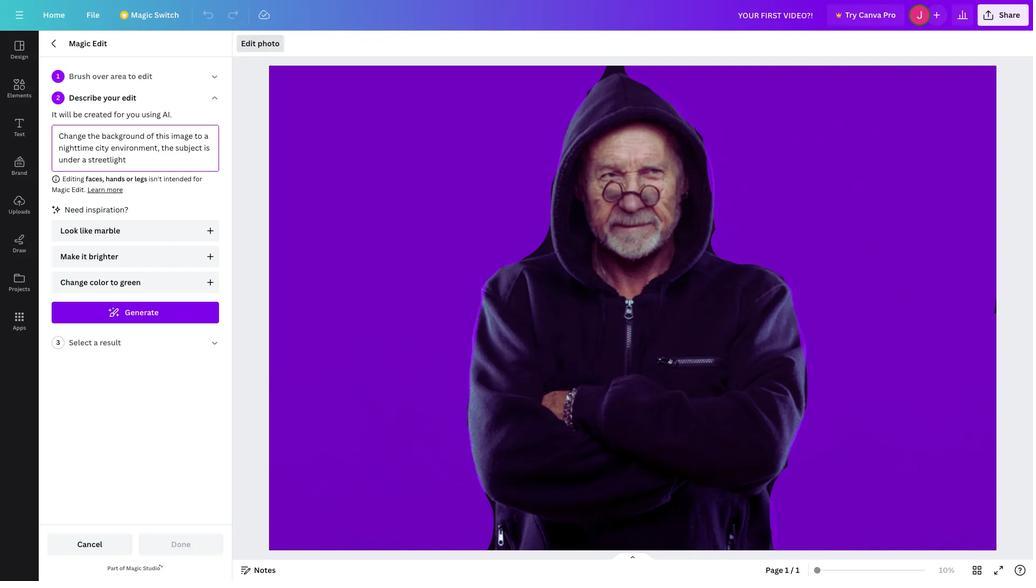 Task type: describe. For each thing, give the bounding box(es) containing it.
0 horizontal spatial edit
[[122, 93, 136, 103]]

marble
[[94, 226, 120, 236]]

part
[[107, 565, 118, 572]]

page
[[766, 565, 784, 576]]

more
[[107, 185, 123, 194]]

0 horizontal spatial 1
[[56, 72, 60, 81]]

edit photo button
[[237, 35, 284, 52]]

1 edit from the left
[[92, 38, 107, 48]]

magic switch button
[[113, 4, 188, 26]]

uploads
[[9, 208, 30, 215]]

you
[[126, 109, 140, 120]]

learn
[[87, 185, 105, 194]]

text
[[14, 130, 25, 138]]

10%
[[940, 565, 955, 576]]

or
[[126, 174, 133, 184]]

/
[[791, 565, 794, 576]]

notes
[[254, 565, 276, 576]]

make it brighter button
[[52, 246, 219, 268]]

draw button
[[0, 225, 39, 263]]

will
[[59, 109, 71, 120]]

change
[[60, 277, 88, 288]]

isn't intended for magic edit.
[[52, 174, 202, 194]]

color
[[90, 277, 109, 288]]

brighter
[[89, 251, 118, 262]]

page
[[632, 518, 649, 528]]

inspiration?
[[86, 205, 128, 215]]

add
[[615, 518, 630, 528]]

using
[[142, 109, 161, 120]]

apps button
[[0, 302, 39, 341]]

home link
[[34, 4, 74, 26]]

intended
[[164, 174, 192, 184]]

share
[[1000, 10, 1021, 20]]

2
[[56, 93, 60, 102]]

describe
[[69, 93, 102, 103]]

home
[[43, 10, 65, 20]]

isn't
[[149, 174, 162, 184]]

change color to green
[[60, 277, 141, 288]]

green
[[120, 277, 141, 288]]

brush over area to edit
[[69, 71, 152, 81]]

draw
[[13, 247, 26, 254]]

magic switch
[[131, 10, 179, 20]]

try
[[846, 10, 857, 20]]

notes button
[[237, 562, 280, 579]]

select a result
[[69, 338, 121, 348]]

describe your edit
[[69, 93, 136, 103]]

design button
[[0, 31, 39, 69]]

it
[[82, 251, 87, 262]]

over
[[92, 71, 109, 81]]

look
[[60, 226, 78, 236]]

apps
[[13, 324, 26, 332]]

editing faces, hands or legs
[[62, 174, 147, 184]]

magic inside isn't intended for magic edit.
[[52, 185, 70, 194]]

+
[[609, 518, 613, 528]]

brand
[[11, 169, 27, 177]]

elements button
[[0, 69, 39, 108]]

done button
[[139, 534, 223, 556]]

magic studio
[[126, 565, 160, 572]]

try canva pro
[[846, 10, 896, 20]]

it will be created for you using ai.
[[52, 109, 172, 120]]

part of
[[107, 565, 126, 572]]

your
[[103, 93, 120, 103]]

projects button
[[0, 263, 39, 302]]

generate button
[[52, 302, 219, 324]]

text button
[[0, 108, 39, 147]]



Task type: locate. For each thing, give the bounding box(es) containing it.
need inspiration?
[[65, 205, 128, 215]]

file
[[87, 10, 100, 20]]

show pages image
[[607, 552, 659, 561]]

0 vertical spatial edit
[[138, 71, 152, 81]]

1 horizontal spatial to
[[128, 71, 136, 81]]

projects
[[9, 285, 30, 293]]

make
[[60, 251, 80, 262]]

edit up you
[[122, 93, 136, 103]]

side panel tab list
[[0, 31, 39, 341]]

+ add page
[[609, 518, 649, 528]]

magic right of
[[126, 565, 142, 572]]

1 horizontal spatial edit
[[241, 38, 256, 48]]

switch
[[154, 10, 179, 20]]

edit right area
[[138, 71, 152, 81]]

studio
[[143, 565, 160, 572]]

1 left /
[[785, 565, 789, 576]]

edit left photo
[[241, 38, 256, 48]]

it
[[52, 109, 57, 120]]

magic edit
[[69, 38, 107, 48]]

magic left switch on the top left of the page
[[131, 10, 153, 20]]

2 horizontal spatial 1
[[796, 565, 800, 576]]

0 vertical spatial for
[[114, 109, 125, 120]]

generate
[[125, 307, 159, 318]]

to right area
[[128, 71, 136, 81]]

1
[[56, 72, 60, 81], [785, 565, 789, 576], [796, 565, 800, 576]]

edit
[[92, 38, 107, 48], [241, 38, 256, 48]]

design
[[10, 53, 28, 60]]

canva
[[859, 10, 882, 20]]

magic down file dropdown button
[[69, 38, 91, 48]]

edit down file dropdown button
[[92, 38, 107, 48]]

1 vertical spatial to
[[110, 277, 118, 288]]

pro
[[884, 10, 896, 20]]

uploads button
[[0, 186, 39, 225]]

0 horizontal spatial to
[[110, 277, 118, 288]]

1 horizontal spatial for
[[193, 174, 202, 184]]

share button
[[978, 4, 1029, 26]]

main menu bar
[[0, 0, 1034, 31]]

cancel button
[[47, 534, 132, 556]]

0 vertical spatial to
[[128, 71, 136, 81]]

+ add page button
[[263, 512, 996, 534]]

0 horizontal spatial for
[[114, 109, 125, 120]]

make it brighter
[[60, 251, 118, 262]]

brand button
[[0, 147, 39, 186]]

change color to green button
[[52, 272, 219, 293]]

result
[[100, 338, 121, 348]]

a
[[94, 338, 98, 348]]

2 edit from the left
[[241, 38, 256, 48]]

edit photo
[[241, 38, 280, 48]]

elements
[[7, 92, 32, 99]]

1 vertical spatial edit
[[122, 93, 136, 103]]

1 up 2
[[56, 72, 60, 81]]

photo
[[258, 38, 280, 48]]

hands
[[106, 174, 125, 184]]

to right color
[[110, 277, 118, 288]]

for inside isn't intended for magic edit.
[[193, 174, 202, 184]]

learn more link
[[87, 185, 123, 194]]

need
[[65, 205, 84, 215]]

created
[[84, 109, 112, 120]]

file button
[[78, 4, 108, 26]]

0 horizontal spatial edit
[[92, 38, 107, 48]]

1 horizontal spatial 1
[[785, 565, 789, 576]]

area
[[111, 71, 126, 81]]

10% button
[[930, 562, 965, 579]]

page 1 / 1
[[766, 565, 800, 576]]

done
[[171, 539, 191, 550]]

learn more
[[87, 185, 123, 194]]

It will be created for you using AI. text field
[[52, 125, 219, 171]]

faces,
[[86, 174, 104, 184]]

Design title text field
[[730, 4, 823, 26]]

magic for magic switch
[[131, 10, 153, 20]]

ai.
[[163, 109, 172, 120]]

edit
[[138, 71, 152, 81], [122, 93, 136, 103]]

for right the intended
[[193, 174, 202, 184]]

try canva pro button
[[828, 4, 905, 26]]

for
[[114, 109, 125, 120], [193, 174, 202, 184]]

1 horizontal spatial edit
[[138, 71, 152, 81]]

for left you
[[114, 109, 125, 120]]

magic inside button
[[131, 10, 153, 20]]

magic for magic studio
[[126, 565, 142, 572]]

like
[[80, 226, 93, 236]]

brush
[[69, 71, 90, 81]]

select
[[69, 338, 92, 348]]

editing
[[62, 174, 84, 184]]

look like marble button
[[52, 220, 219, 242]]

of
[[120, 565, 125, 572]]

to inside button
[[110, 277, 118, 288]]

look like marble
[[60, 226, 120, 236]]

to
[[128, 71, 136, 81], [110, 277, 118, 288]]

edit.
[[72, 185, 86, 194]]

magic for magic edit
[[69, 38, 91, 48]]

1 right /
[[796, 565, 800, 576]]

magic down editing in the left of the page
[[52, 185, 70, 194]]

edit inside dropdown button
[[241, 38, 256, 48]]

3
[[56, 338, 60, 347]]

cancel
[[77, 539, 102, 550]]

1 vertical spatial for
[[193, 174, 202, 184]]

magic
[[131, 10, 153, 20], [69, 38, 91, 48], [52, 185, 70, 194], [126, 565, 142, 572]]

be
[[73, 109, 82, 120]]



Task type: vqa. For each thing, say whether or not it's contained in the screenshot.
•
no



